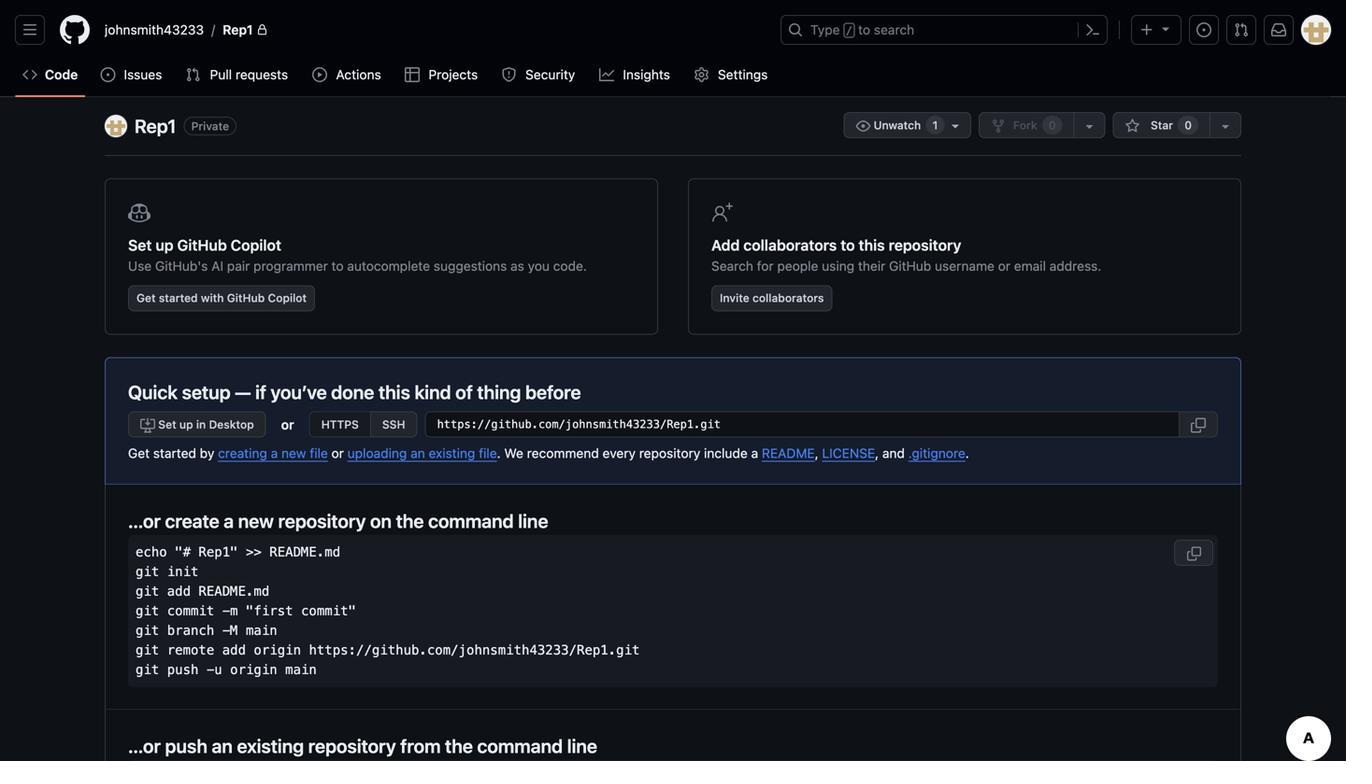 Task type: vqa. For each thing, say whether or not it's contained in the screenshot.
…or push an existing repository from the command line's line
yes



Task type: describe. For each thing, give the bounding box(es) containing it.
the for from
[[445, 736, 473, 758]]

use
[[128, 258, 152, 274]]

echo "# rep1" >> readme.md git init git add readme.md git commit -m "first commit" git branch -m main git remote add origin https://github.com/johnsmith43233/rep1.git git push -u origin main
[[136, 545, 640, 678]]

copilot inside set up github copilot use github's ai pair programmer to autocomplete suggestions as you code.
[[231, 236, 281, 254]]

collaborators for add
[[743, 236, 837, 254]]

2 vertical spatial -
[[206, 663, 214, 678]]

type / to search
[[810, 22, 914, 37]]

add
[[711, 236, 740, 254]]

insights
[[623, 67, 670, 82]]

ai
[[211, 258, 223, 274]]

license
[[822, 446, 875, 461]]

type
[[810, 22, 840, 37]]

insights link
[[591, 61, 679, 89]]

get started by creating a new file or uploading an existing file .                we recommend every repository include a readme , license ,               and .gitignore .
[[128, 446, 969, 461]]

git pull request image for issue opened image
[[186, 67, 200, 82]]

fork
[[1013, 119, 1037, 132]]

on
[[370, 510, 392, 532]]

2 file from the left
[[479, 446, 497, 461]]

0 vertical spatial readme.md
[[269, 545, 340, 560]]

we
[[504, 446, 523, 461]]

1 vertical spatial push
[[165, 736, 207, 758]]

up for in
[[179, 418, 193, 431]]

m
[[230, 604, 238, 619]]

unwatch
[[871, 119, 924, 132]]

1 , from the left
[[815, 446, 819, 461]]

eye image
[[856, 119, 871, 134]]

see your forks of this repository image
[[1082, 119, 1097, 134]]

get started with github copilot link
[[128, 286, 315, 312]]

private
[[191, 120, 229, 133]]

get started with github copilot
[[136, 292, 307, 305]]

.gitignore link
[[908, 446, 965, 461]]

0 vertical spatial -
[[222, 604, 230, 619]]

5 git from the top
[[136, 643, 159, 659]]

ssh button
[[370, 412, 417, 438]]

ssh
[[382, 418, 405, 431]]

1 vertical spatial new
[[238, 510, 274, 532]]

table image
[[405, 67, 420, 82]]

code
[[45, 67, 78, 82]]

search
[[874, 22, 914, 37]]

copy to clipboard image
[[1186, 547, 1201, 562]]

people
[[777, 258, 818, 274]]

projects link
[[397, 61, 487, 89]]

2 vertical spatial or
[[331, 446, 344, 461]]

if
[[255, 381, 266, 403]]

to inside set up github copilot use github's ai pair programmer to autocomplete suggestions as you code.
[[331, 258, 344, 274]]

remote
[[167, 643, 214, 659]]

push inside "echo "# rep1" >> readme.md git init git add readme.md git commit -m "first commit" git branch -m main git remote add origin https://github.com/johnsmith43233/rep1.git git push -u origin main"
[[167, 663, 199, 678]]

owner avatar image
[[105, 115, 127, 137]]

started for with
[[159, 292, 198, 305]]

invite collaborators link
[[711, 286, 832, 312]]

the for on
[[396, 510, 424, 532]]

invite collaborators
[[720, 292, 824, 305]]

collaborators for invite
[[752, 292, 824, 305]]

set up github copilot use github's ai pair programmer to autocomplete suggestions as you code.
[[128, 236, 587, 274]]

https button
[[309, 412, 370, 438]]

setup
[[182, 381, 231, 403]]

github inside add collaborators to this repository search for people using their github username or email address.
[[889, 258, 931, 274]]

https
[[321, 418, 359, 431]]

this inside add collaborators to this repository search for people using their github username or email address.
[[859, 236, 885, 254]]

1 vertical spatial readme.md
[[199, 584, 269, 600]]

security link
[[494, 61, 584, 89]]

commit"
[[301, 604, 356, 619]]

uploading
[[347, 446, 407, 461]]

1 vertical spatial copilot
[[268, 292, 307, 305]]

shield image
[[502, 67, 517, 82]]

done
[[331, 381, 374, 403]]

to for this
[[841, 236, 855, 254]]

address.
[[1049, 258, 1101, 274]]

security
[[525, 67, 575, 82]]

add this repository to a list image
[[1218, 119, 1233, 134]]

by
[[200, 446, 214, 461]]

/ for type
[[846, 24, 852, 37]]

1 vertical spatial origin
[[230, 663, 277, 678]]

quick
[[128, 381, 178, 403]]

set up in desktop link
[[128, 412, 266, 438]]

include
[[704, 446, 748, 461]]

requests
[[235, 67, 288, 82]]

>>
[[246, 545, 262, 560]]

creating
[[218, 446, 267, 461]]

programmer
[[253, 258, 328, 274]]

u
[[214, 663, 222, 678]]

notifications image
[[1271, 22, 1286, 37]]

2 horizontal spatial a
[[751, 446, 758, 461]]

fork 0
[[1013, 119, 1056, 132]]

command for …or push an existing repository from the command line
[[477, 736, 563, 758]]

license link
[[822, 446, 875, 461]]

0 vertical spatial existing
[[429, 446, 475, 461]]

uploading an existing file link
[[347, 446, 497, 461]]

1 horizontal spatial an
[[410, 446, 425, 461]]

actions link
[[305, 61, 390, 89]]

set for in
[[158, 418, 176, 431]]

before
[[525, 381, 581, 403]]

johnsmith43233 /
[[105, 22, 215, 37]]

repository for add collaborators to this repository search for people using their github username or email address.
[[889, 236, 961, 254]]

lock image
[[257, 24, 268, 36]]

…or for …or create a new repository on the command line
[[128, 510, 161, 532]]

line for …or create a new repository on the command line
[[518, 510, 548, 532]]

desktop download image
[[140, 418, 155, 433]]

0 for fork 0
[[1049, 119, 1056, 132]]

person add image
[[711, 202, 734, 224]]

code image
[[22, 67, 37, 82]]

as
[[510, 258, 524, 274]]

0 vertical spatial rep1 link
[[215, 15, 275, 45]]

m
[[230, 623, 238, 639]]

…or push an existing repository from the command line
[[128, 736, 597, 758]]

1 vertical spatial -
[[222, 623, 230, 639]]

or inside add collaborators to this repository search for people using their github username or email address.
[[998, 258, 1010, 274]]

pull
[[210, 67, 232, 82]]

you've
[[271, 381, 327, 403]]

started for by
[[153, 446, 196, 461]]

play image
[[312, 67, 327, 82]]

0 horizontal spatial an
[[212, 736, 233, 758]]

0 vertical spatial main
[[246, 623, 277, 639]]

command palette image
[[1085, 22, 1100, 37]]

copilot image
[[128, 202, 150, 224]]

commit
[[167, 604, 214, 619]]

in
[[196, 418, 206, 431]]

github inside set up github copilot use github's ai pair programmer to autocomplete suggestions as you code.
[[177, 236, 227, 254]]

2 , from the left
[[875, 446, 879, 461]]

username
[[935, 258, 994, 274]]

.gitignore
[[908, 446, 965, 461]]

for
[[757, 258, 774, 274]]

get for get started by creating a new file or uploading an existing file .                we recommend every repository include a readme , license ,               and .gitignore .
[[128, 446, 150, 461]]

settings link
[[687, 61, 777, 89]]

search
[[711, 258, 753, 274]]



Task type: locate. For each thing, give the bounding box(es) containing it.
1 …or from the top
[[128, 510, 161, 532]]

get down desktop download icon
[[128, 446, 150, 461]]

0 horizontal spatial the
[[396, 510, 424, 532]]

-
[[222, 604, 230, 619], [222, 623, 230, 639], [206, 663, 214, 678]]

0 horizontal spatial new
[[238, 510, 274, 532]]

repository for …or push an existing repository from the command line
[[308, 736, 396, 758]]

get inside get started with github copilot link
[[136, 292, 156, 305]]

/ right type
[[846, 24, 852, 37]]

1 horizontal spatial ,
[[875, 446, 879, 461]]

set up in desktop
[[155, 418, 254, 431]]

copy to clipboard image
[[1191, 418, 1206, 433]]

repo forked image
[[991, 119, 1006, 134]]

every
[[602, 446, 636, 461]]

. left we
[[497, 446, 501, 461]]

1 vertical spatial collaborators
[[752, 292, 824, 305]]

1 horizontal spatial .
[[965, 446, 969, 461]]

get
[[136, 292, 156, 305], [128, 446, 150, 461]]

using
[[822, 258, 854, 274]]

pull requests
[[210, 67, 288, 82]]

0 vertical spatial to
[[858, 22, 870, 37]]

plus image
[[1139, 22, 1154, 37]]

…or for …or push an existing repository from the command line
[[128, 736, 161, 758]]

set inside set up github copilot use github's ai pair programmer to autocomplete suggestions as you code.
[[128, 236, 152, 254]]

git pull request image right issue opened icon
[[1234, 22, 1249, 37]]

git pull request image
[[1234, 22, 1249, 37], [186, 67, 200, 82]]

1 vertical spatial to
[[841, 236, 855, 254]]

creating a new file link
[[218, 446, 328, 461]]

repository inside add collaborators to this repository search for people using their github username or email address.
[[889, 236, 961, 254]]

2 . from the left
[[965, 446, 969, 461]]

1 horizontal spatial add
[[222, 643, 246, 659]]

…or create a new repository on the command line
[[128, 510, 548, 532]]

readme link
[[762, 446, 815, 461]]

1 horizontal spatial git pull request image
[[1234, 22, 1249, 37]]

star 0
[[1148, 119, 1192, 132]]

1 vertical spatial main
[[285, 663, 317, 678]]

0 vertical spatial get
[[136, 292, 156, 305]]

1 horizontal spatial the
[[445, 736, 473, 758]]

0 horizontal spatial ,
[[815, 446, 819, 461]]

readme
[[762, 446, 815, 461]]

homepage image
[[60, 15, 90, 45]]

the right on
[[396, 510, 424, 532]]

get down the use
[[136, 292, 156, 305]]

to up using
[[841, 236, 855, 254]]

.
[[497, 446, 501, 461], [965, 446, 969, 461]]

1 horizontal spatial rep1
[[223, 22, 253, 37]]

1 vertical spatial started
[[153, 446, 196, 461]]

1 vertical spatial line
[[567, 736, 597, 758]]

origin down "first
[[254, 643, 301, 659]]

0 vertical spatial …or
[[128, 510, 161, 532]]

1 horizontal spatial set
[[158, 418, 176, 431]]

issues
[[124, 67, 162, 82]]

0 horizontal spatial set
[[128, 236, 152, 254]]

4 git from the top
[[136, 623, 159, 639]]

the
[[396, 510, 424, 532], [445, 736, 473, 758]]

1 horizontal spatial 0
[[1185, 119, 1192, 132]]

—
[[235, 381, 251, 403]]

0 horizontal spatial /
[[211, 22, 215, 37]]

0 vertical spatial or
[[998, 258, 1010, 274]]

1 vertical spatial the
[[445, 736, 473, 758]]

3 git from the top
[[136, 604, 159, 619]]

a right 'creating'
[[271, 446, 278, 461]]

to inside add collaborators to this repository search for people using their github username or email address.
[[841, 236, 855, 254]]

2 …or from the top
[[128, 736, 161, 758]]

repository left from
[[308, 736, 396, 758]]

1 vertical spatial this
[[379, 381, 410, 403]]

0 horizontal spatial line
[[518, 510, 548, 532]]

repository for …or create a new repository on the command line
[[278, 510, 366, 532]]

0 vertical spatial set
[[128, 236, 152, 254]]

0 right fork
[[1049, 119, 1056, 132]]

echo
[[136, 545, 167, 560]]

, left and
[[875, 446, 879, 461]]

1 horizontal spatial main
[[285, 663, 317, 678]]

0 vertical spatial the
[[396, 510, 424, 532]]

this up ssh button
[[379, 381, 410, 403]]

up
[[155, 236, 174, 254], [179, 418, 193, 431]]

0 vertical spatial this
[[859, 236, 885, 254]]

main down "first
[[246, 623, 277, 639]]

0 horizontal spatial to
[[331, 258, 344, 274]]

up inside set up github copilot use github's ai pair programmer to autocomplete suggestions as you code.
[[155, 236, 174, 254]]

file down https button
[[310, 446, 328, 461]]

or
[[998, 258, 1010, 274], [281, 417, 294, 433], [331, 446, 344, 461]]

rep1 link up pull requests
[[215, 15, 275, 45]]

- up m
[[222, 604, 230, 619]]

1 horizontal spatial this
[[859, 236, 885, 254]]

gear image
[[694, 67, 709, 82]]

1 0 from the left
[[1049, 119, 1056, 132]]

/ inside johnsmith43233 /
[[211, 22, 215, 37]]

autocomplete
[[347, 258, 430, 274]]

0 horizontal spatial .
[[497, 446, 501, 461]]

/ up pull
[[211, 22, 215, 37]]

1 horizontal spatial to
[[841, 236, 855, 254]]

1 file from the left
[[310, 446, 328, 461]]

0 horizontal spatial a
[[224, 510, 234, 532]]

kind
[[414, 381, 451, 403]]

pull requests link
[[178, 61, 297, 89]]

- down m
[[222, 623, 230, 639]]

, left 'license'
[[815, 446, 819, 461]]

origin right u
[[230, 663, 277, 678]]

to left search
[[858, 22, 870, 37]]

command for …or create a new repository on the command line
[[428, 510, 514, 532]]

set inside "link"
[[158, 418, 176, 431]]

up inside "link"
[[179, 418, 193, 431]]

command
[[428, 510, 514, 532], [477, 736, 563, 758]]

2 horizontal spatial or
[[998, 258, 1010, 274]]

1 . from the left
[[497, 446, 501, 461]]

invite
[[720, 292, 749, 305]]

rep1 inside 'link'
[[223, 22, 253, 37]]

0 vertical spatial origin
[[254, 643, 301, 659]]

"first
[[246, 604, 293, 619]]

set up the use
[[128, 236, 152, 254]]

actions
[[336, 67, 381, 82]]

1 horizontal spatial or
[[331, 446, 344, 461]]

init
[[167, 565, 199, 580]]

github down pair
[[227, 292, 265, 305]]

and
[[882, 446, 905, 461]]

rep1 link right owner avatar
[[135, 115, 176, 137]]

add down m
[[222, 643, 246, 659]]

list
[[97, 15, 769, 45]]

issues link
[[93, 61, 171, 89]]

0 vertical spatial new
[[281, 446, 306, 461]]

2 0 from the left
[[1185, 119, 1192, 132]]

copilot down programmer
[[268, 292, 307, 305]]

"#
[[175, 545, 191, 560]]

issue opened image
[[100, 67, 115, 82]]

github's
[[155, 258, 208, 274]]

thing
[[477, 381, 521, 403]]

collaborators inside add collaborators to this repository search for people using their github username or email address.
[[743, 236, 837, 254]]

rep1
[[223, 22, 253, 37], [135, 115, 176, 137]]

line for …or push an existing repository from the command line
[[567, 736, 597, 758]]

up for github
[[155, 236, 174, 254]]

list containing johnsmith43233 /
[[97, 15, 769, 45]]

or left email on the top of page
[[998, 258, 1010, 274]]

rep1 right owner avatar
[[135, 115, 176, 137]]

started down github's
[[159, 292, 198, 305]]

- down remote
[[206, 663, 214, 678]]

of
[[455, 381, 473, 403]]

2 horizontal spatial to
[[858, 22, 870, 37]]

or down https button
[[331, 446, 344, 461]]

recommend
[[527, 446, 599, 461]]

an down u
[[212, 736, 233, 758]]

0 vertical spatial started
[[159, 292, 198, 305]]

repository up username
[[889, 236, 961, 254]]

main down commit"
[[285, 663, 317, 678]]

get for get started with github copilot
[[136, 292, 156, 305]]

file
[[310, 446, 328, 461], [479, 446, 497, 461]]

collaborators
[[743, 236, 837, 254], [752, 292, 824, 305]]

0 users starred this repository element
[[1178, 116, 1198, 135]]

create
[[165, 510, 219, 532]]

1 horizontal spatial new
[[281, 446, 306, 461]]

rep1 left lock image
[[223, 22, 253, 37]]

1 vertical spatial rep1
[[135, 115, 176, 137]]

1 vertical spatial github
[[889, 258, 931, 274]]

code.
[[553, 258, 587, 274]]

0 vertical spatial command
[[428, 510, 514, 532]]

new up '>>'
[[238, 510, 274, 532]]

0 vertical spatial copilot
[[231, 236, 281, 254]]

set right desktop download icon
[[158, 418, 176, 431]]

0 vertical spatial add
[[167, 584, 191, 600]]

0 horizontal spatial existing
[[237, 736, 304, 758]]

Clone URL text field
[[425, 412, 1180, 438]]

github up ai
[[177, 236, 227, 254]]

git
[[136, 565, 159, 580], [136, 584, 159, 600], [136, 604, 159, 619], [136, 623, 159, 639], [136, 643, 159, 659], [136, 663, 159, 678]]

file left we
[[479, 446, 497, 461]]

with
[[201, 292, 224, 305]]

1 vertical spatial up
[[179, 418, 193, 431]]

0 vertical spatial line
[[518, 510, 548, 532]]

0 vertical spatial push
[[167, 663, 199, 678]]

pair
[[227, 258, 250, 274]]

started left by
[[153, 446, 196, 461]]

the right from
[[445, 736, 473, 758]]

up left in
[[179, 418, 193, 431]]

quick setup — if you've done this kind of thing before
[[128, 381, 581, 403]]

copilot
[[231, 236, 281, 254], [268, 292, 307, 305]]

readme.md up m
[[199, 584, 269, 600]]

0 horizontal spatial add
[[167, 584, 191, 600]]

new
[[281, 446, 306, 461], [238, 510, 274, 532]]

https://github.com/johnsmith43233/rep1.git
[[309, 643, 640, 659]]

1 git from the top
[[136, 565, 159, 580]]

repository right every
[[639, 446, 700, 461]]

set for github
[[128, 236, 152, 254]]

or up creating a new file 'link'
[[281, 417, 294, 433]]

1 vertical spatial an
[[212, 736, 233, 758]]

git pull request image inside pull requests 'link'
[[186, 67, 200, 82]]

0 horizontal spatial rep1
[[135, 115, 176, 137]]

git pull request image for issue opened icon
[[1234, 22, 1249, 37]]

1 vertical spatial rep1 link
[[135, 115, 176, 137]]

projects
[[429, 67, 478, 82]]

0 horizontal spatial up
[[155, 236, 174, 254]]

0 vertical spatial an
[[410, 446, 425, 461]]

0 horizontal spatial main
[[246, 623, 277, 639]]

a right include
[[751, 446, 758, 461]]

graph image
[[599, 67, 614, 82]]

to right programmer
[[331, 258, 344, 274]]

a up the rep1"
[[224, 510, 234, 532]]

set
[[128, 236, 152, 254], [158, 418, 176, 431]]

/ for johnsmith43233
[[211, 22, 215, 37]]

1 vertical spatial set
[[158, 418, 176, 431]]

add down init on the bottom left of the page
[[167, 584, 191, 600]]

code link
[[15, 61, 85, 89]]

2 vertical spatial to
[[331, 258, 344, 274]]

github right their
[[889, 258, 931, 274]]

up up github's
[[155, 236, 174, 254]]

2 git from the top
[[136, 584, 159, 600]]

0 horizontal spatial file
[[310, 446, 328, 461]]

from
[[400, 736, 441, 758]]

readme.md down …or create a new repository on the command line
[[269, 545, 340, 560]]

collaborators up people
[[743, 236, 837, 254]]

this up their
[[859, 236, 885, 254]]

1 horizontal spatial up
[[179, 418, 193, 431]]

push
[[167, 663, 199, 678], [165, 736, 207, 758]]

0 horizontal spatial or
[[281, 417, 294, 433]]

their
[[858, 258, 885, 274]]

0 horizontal spatial rep1 link
[[135, 115, 176, 137]]

0 horizontal spatial this
[[379, 381, 410, 403]]

1 vertical spatial add
[[222, 643, 246, 659]]

line
[[518, 510, 548, 532], [567, 736, 597, 758]]

desktop
[[209, 418, 254, 431]]

add collaborators to this repository search for people using their github username or email address.
[[711, 236, 1101, 274]]

started
[[159, 292, 198, 305], [153, 446, 196, 461]]

star
[[1151, 119, 1173, 132]]

1 vertical spatial …or
[[128, 736, 161, 758]]

1 horizontal spatial /
[[846, 24, 852, 37]]

2 vertical spatial github
[[227, 292, 265, 305]]

1 horizontal spatial existing
[[429, 446, 475, 461]]

6 git from the top
[[136, 663, 159, 678]]

rep1 link
[[215, 15, 275, 45], [135, 115, 176, 137]]

copilot up pair
[[231, 236, 281, 254]]

you
[[528, 258, 550, 274]]

,
[[815, 446, 819, 461], [875, 446, 879, 461]]

existing
[[429, 446, 475, 461], [237, 736, 304, 758]]

star image
[[1125, 119, 1140, 134]]

0 vertical spatial up
[[155, 236, 174, 254]]

1 vertical spatial get
[[128, 446, 150, 461]]

1 horizontal spatial a
[[271, 446, 278, 461]]

1 vertical spatial command
[[477, 736, 563, 758]]

suggestions
[[434, 258, 507, 274]]

email
[[1014, 258, 1046, 274]]

/ inside type / to search
[[846, 24, 852, 37]]

to for search
[[858, 22, 870, 37]]

0 vertical spatial github
[[177, 236, 227, 254]]

repository
[[889, 236, 961, 254], [639, 446, 700, 461], [278, 510, 366, 532], [308, 736, 396, 758]]

collaborators down people
[[752, 292, 824, 305]]

1 vertical spatial git pull request image
[[186, 67, 200, 82]]

0 right star
[[1185, 119, 1192, 132]]

issue opened image
[[1196, 22, 1211, 37]]

repository left on
[[278, 510, 366, 532]]

new right 'creating'
[[281, 446, 306, 461]]

a
[[271, 446, 278, 461], [751, 446, 758, 461], [224, 510, 234, 532]]

0 for star 0
[[1185, 119, 1192, 132]]

triangle down image
[[1158, 21, 1173, 36]]

1 horizontal spatial line
[[567, 736, 597, 758]]

0 horizontal spatial 0
[[1049, 119, 1056, 132]]

johnsmith43233
[[105, 22, 204, 37]]

an down ssh button
[[410, 446, 425, 461]]

1 vertical spatial existing
[[237, 736, 304, 758]]

git pull request image left pull
[[186, 67, 200, 82]]

branch
[[167, 623, 214, 639]]

1 horizontal spatial file
[[479, 446, 497, 461]]

1 vertical spatial or
[[281, 417, 294, 433]]

. right and
[[965, 446, 969, 461]]

0 horizontal spatial git pull request image
[[186, 67, 200, 82]]

0 vertical spatial collaborators
[[743, 236, 837, 254]]

0 vertical spatial rep1
[[223, 22, 253, 37]]

0 vertical spatial git pull request image
[[1234, 22, 1249, 37]]



